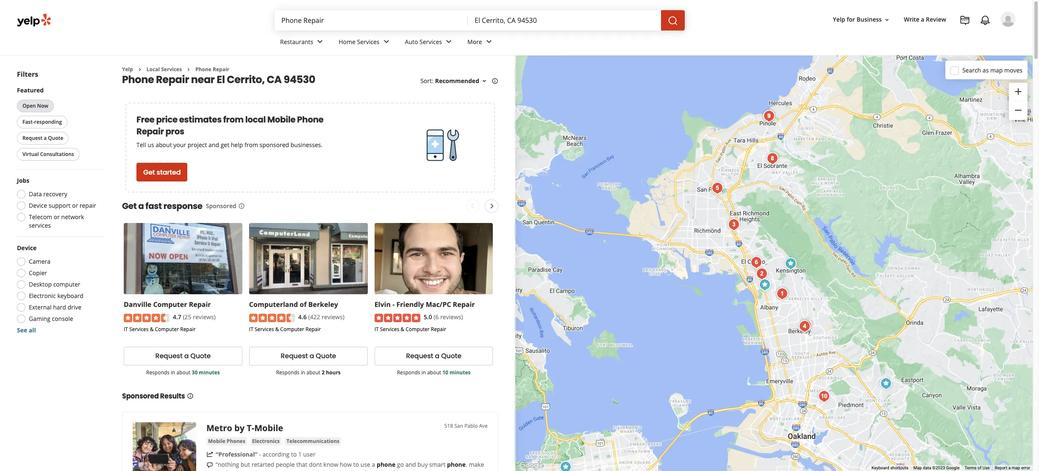 Task type: locate. For each thing, give the bounding box(es) containing it.
keyboard
[[872, 466, 890, 470]]

yelp for business
[[833, 15, 882, 24]]

metro by t-mobile image
[[757, 276, 774, 293], [133, 422, 196, 471]]

request a quote button up responds in about 2 hours
[[249, 347, 368, 365]]

0 vertical spatial or
[[72, 201, 78, 209]]

1 horizontal spatial phone
[[196, 66, 212, 73]]

1 vertical spatial 16 info v2 image
[[187, 393, 194, 399]]

&
[[150, 326, 154, 333], [275, 326, 279, 333], [401, 326, 405, 333]]

velocity iphone repair image
[[726, 216, 743, 233]]

1 16 chevron right v2 image from the left
[[136, 66, 143, 73]]

business categories element
[[273, 31, 1016, 55]]

0 horizontal spatial it
[[124, 326, 128, 333]]

0 vertical spatial sponsored
[[206, 202, 237, 210]]

minutes for elvin - friendly mac/pc repair
[[450, 369, 471, 376]]

0 horizontal spatial -
[[259, 450, 261, 458]]

it services & computer repair down 4.6 star rating image
[[249, 326, 321, 333]]

yelp for 'yelp' link
[[122, 66, 133, 73]]

about left 2
[[307, 369, 321, 376]]

1 horizontal spatial but
[[352, 469, 361, 471]]

a up responds in about 2 hours
[[310, 351, 314, 361]]

24 chevron down v2 image inside auto services link
[[444, 37, 454, 47]]

people down that
[[304, 469, 323, 471]]

people up too on the left bottom of the page
[[276, 460, 295, 468]]

1 horizontal spatial in
[[301, 369, 305, 376]]

sponsored right response
[[206, 202, 237, 210]]

and up their
[[406, 460, 416, 468]]

minutes for danville computer repair
[[199, 369, 220, 376]]

24 chevron down v2 image right restaurants
[[315, 37, 325, 47]]

1 horizontal spatial phone
[[447, 460, 466, 468]]

friendly
[[397, 300, 424, 309]]

phone
[[196, 66, 212, 73], [122, 73, 154, 87], [297, 114, 324, 126]]

16 info v2 image
[[238, 203, 245, 210], [187, 393, 194, 399]]

a up you at the left bottom of page
[[372, 460, 375, 468]]

nerd crossing image
[[764, 150, 781, 167]]

none field find
[[282, 16, 461, 25]]

2 it from the left
[[249, 326, 253, 333]]

1 none field from the left
[[282, 16, 461, 25]]

desktop
[[29, 280, 52, 288]]

in left "30"
[[171, 369, 175, 376]]

business
[[857, 15, 882, 24]]

10
[[443, 369, 449, 376]]

device
[[29, 201, 47, 209], [17, 244, 37, 252]]

ave
[[479, 422, 488, 429]]

services down 4.6 star rating image
[[255, 326, 274, 333]]

2 vertical spatial mobile
[[208, 438, 225, 445]]

search image
[[668, 16, 678, 26]]

get for get a fast response
[[122, 200, 137, 212]]

repair
[[213, 66, 229, 73], [156, 73, 189, 87], [137, 126, 164, 138], [189, 300, 211, 309], [453, 300, 475, 309], [180, 326, 196, 333], [306, 326, 321, 333], [431, 326, 446, 333]]

1 vertical spatial device
[[17, 244, 37, 252]]

services right local on the top
[[161, 66, 182, 73]]

of left use
[[978, 466, 982, 470]]

started
[[157, 167, 181, 177]]

.
[[466, 460, 468, 468]]

computer
[[153, 300, 187, 309], [155, 326, 179, 333], [280, 326, 304, 333], [406, 326, 430, 333]]

1 horizontal spatial 16 info v2 image
[[238, 203, 245, 210]]

2 & from the left
[[275, 326, 279, 333]]

dont
[[309, 460, 322, 468], [379, 469, 392, 471], [453, 469, 466, 471]]

computer up 4.7
[[153, 300, 187, 309]]

device up telecom
[[29, 201, 47, 209]]

recommended
[[435, 77, 480, 85]]

1 vertical spatial but
[[352, 469, 361, 471]]

1 horizontal spatial of
[[978, 466, 982, 470]]

of for terms
[[978, 466, 982, 470]]

auto
[[405, 38, 418, 46]]

of up 4.6 in the left of the page
[[300, 300, 307, 309]]

request a quote button for elvin
[[375, 347, 493, 365]]

dont left like
[[379, 469, 392, 471]]

16 chevron right v2 image right 'yelp' link
[[136, 66, 143, 73]]

Find text field
[[282, 16, 461, 25]]

quote up "30"
[[191, 351, 211, 361]]

0 vertical spatial metro by t-mobile image
[[757, 276, 774, 293]]

2 16 chevron right v2 image from the left
[[185, 66, 192, 73]]

request a quote down fast-responding button
[[22, 134, 63, 142]]

16 chevron down v2 image
[[884, 16, 891, 23]]

24 chevron down v2 image inside more link
[[484, 37, 494, 47]]

minutes right "30"
[[199, 369, 220, 376]]

0 vertical spatial of
[[300, 300, 307, 309]]

request up responds in about 2 hours
[[281, 351, 308, 361]]

518
[[445, 422, 453, 429]]

group
[[1010, 83, 1028, 120]]

0 horizontal spatial responds
[[146, 369, 170, 376]]

electronic keyboard
[[29, 292, 83, 300]]

1 vertical spatial get
[[122, 200, 137, 212]]

map left error
[[1012, 466, 1021, 470]]

0 horizontal spatial map
[[991, 66, 1003, 74]]

2 none field from the left
[[475, 16, 655, 25]]

in left 2
[[301, 369, 305, 376]]

phone up 'free' at the top
[[122, 73, 154, 87]]

a
[[922, 15, 925, 24], [44, 134, 47, 142], [138, 200, 144, 212], [184, 351, 189, 361], [310, 351, 314, 361], [435, 351, 440, 361], [372, 460, 375, 468], [1009, 466, 1011, 470]]

mobile up electronics at the left of the page
[[255, 422, 283, 434]]

fast-
[[22, 118, 34, 126]]

free price estimates from local mobile phone repair pros image
[[422, 124, 464, 166]]

home
[[339, 38, 356, 46]]

open
[[22, 102, 36, 109]]

computerland of berkeley link
[[249, 300, 338, 309]]

4.7 (25 reviews)
[[173, 313, 216, 321]]

0 horizontal spatial in
[[171, 369, 175, 376]]

phone left el
[[196, 66, 212, 73]]

computer for danville
[[155, 326, 179, 333]]

map for moves
[[991, 66, 1003, 74]]

3 24 chevron down v2 image from the left
[[484, 37, 494, 47]]

- for according
[[259, 450, 261, 458]]

0 vertical spatial people
[[276, 460, 295, 468]]

telecommunications
[[287, 438, 340, 445]]

1 vertical spatial yelp
[[122, 66, 133, 73]]

0 vertical spatial device
[[29, 201, 47, 209]]

computer network services image
[[783, 255, 799, 272]]

it for danville computer repair
[[124, 326, 128, 333]]

2 24 chevron down v2 image from the left
[[444, 37, 454, 47]]

& down 4.6 star rating image
[[275, 326, 279, 333]]

phone inside free price estimates from local mobile phone repair pros tell us about your project and get help from sponsored businesses.
[[297, 114, 324, 126]]

2
[[322, 369, 325, 376]]

3 it services & computer repair from the left
[[375, 326, 446, 333]]

1 horizontal spatial sponsored
[[206, 202, 237, 210]]

1 horizontal spatial yelp
[[833, 15, 846, 24]]

it services & computer repair down 5 star rating image
[[375, 326, 446, 333]]

None search field
[[275, 10, 687, 31]]

1 vertical spatial or
[[54, 213, 60, 221]]

like
[[394, 469, 403, 471]]

sponsored left results
[[122, 391, 159, 401]]

elvin - friendly mac/pc repair image
[[557, 459, 574, 471]]

0 horizontal spatial &
[[150, 326, 154, 333]]

94530
[[284, 73, 316, 87]]

responds up sponsored results
[[146, 369, 170, 376]]

yelp left for
[[833, 15, 846, 24]]

1 horizontal spatial reviews)
[[322, 313, 345, 321]]

24 chevron down v2 image inside restaurants link
[[315, 37, 325, 47]]

and
[[209, 141, 219, 149], [406, 460, 416, 468]]

but up even
[[241, 460, 250, 468]]

search as map moves
[[963, 66, 1023, 74]]

0 vertical spatial -
[[393, 300, 395, 309]]

1 horizontal spatial responds
[[276, 369, 300, 376]]

0 horizontal spatial phone
[[377, 460, 396, 468]]

in left 10
[[422, 369, 426, 376]]

reviews) right (6
[[441, 313, 463, 321]]

telecommunications button
[[285, 437, 341, 446]]

keyboard shortcuts
[[872, 466, 909, 470]]

or inside telecom or network services
[[54, 213, 60, 221]]

about for computerland
[[307, 369, 321, 376]]

computer down 4.7
[[155, 326, 179, 333]]

1 horizontal spatial &
[[275, 326, 279, 333]]

1 in from the left
[[171, 369, 175, 376]]

16 chevron right v2 image left the phone repair link
[[185, 66, 192, 73]]

virtual consultations button
[[17, 148, 80, 161]]

0 vertical spatial yelp
[[833, 15, 846, 24]]

1 vertical spatial from
[[245, 141, 258, 149]]

1 it services & computer repair from the left
[[124, 326, 196, 333]]

repair
[[80, 201, 96, 209]]

2 responds from the left
[[276, 369, 300, 376]]

- up retarted
[[259, 450, 261, 458]]

1 & from the left
[[150, 326, 154, 333]]

write a review link
[[901, 12, 950, 27]]

map right as
[[991, 66, 1003, 74]]

response
[[164, 200, 203, 212]]

0 horizontal spatial minutes
[[199, 369, 220, 376]]

request a quote button up responds in about 10 minutes
[[375, 347, 493, 365]]

sponsored results
[[122, 391, 185, 401]]

3 & from the left
[[401, 326, 405, 333]]

0 horizontal spatial and
[[209, 141, 219, 149]]

itekh electronics image
[[709, 180, 726, 197]]

the
[[216, 469, 225, 471]]

1 horizontal spatial -
[[393, 300, 395, 309]]

search
[[963, 66, 982, 74]]

0 horizontal spatial it services & computer repair
[[124, 326, 196, 333]]

get
[[221, 141, 229, 149]]

0 vertical spatial mobile
[[267, 114, 296, 126]]

0 horizontal spatial of
[[300, 300, 307, 309]]

24 chevron down v2 image for more
[[484, 37, 494, 47]]

request up responds in about 10 minutes
[[406, 351, 434, 361]]

mobile down metro at the left of the page
[[208, 438, 225, 445]]

2 in from the left
[[301, 369, 305, 376]]

yelp for yelp for business
[[833, 15, 846, 24]]

0 horizontal spatial 16 chevron right v2 image
[[136, 66, 143, 73]]

2 horizontal spatial phone
[[297, 114, 324, 126]]

request up virtual
[[22, 134, 42, 142]]

2 horizontal spatial reviews)
[[441, 313, 463, 321]]

to left use
[[354, 460, 359, 468]]

1 horizontal spatial to
[[354, 460, 359, 468]]

to
[[291, 450, 297, 458], [354, 460, 359, 468]]

responds left 2
[[276, 369, 300, 376]]

from
[[223, 114, 244, 126], [245, 141, 258, 149]]

5 star rating image
[[375, 314, 420, 322]]

2 horizontal spatial responds
[[397, 369, 420, 376]]

minutes right 10
[[450, 369, 471, 376]]

0 vertical spatial 16 info v2 image
[[238, 203, 245, 210]]

computer down 5.0
[[406, 326, 430, 333]]

0 vertical spatial get
[[143, 167, 155, 177]]

2 horizontal spatial it
[[375, 326, 379, 333]]

1 horizontal spatial 16 chevron right v2 image
[[185, 66, 192, 73]]

it down 4.7 star rating image
[[124, 326, 128, 333]]

None field
[[282, 16, 461, 25], [475, 16, 655, 25]]

responds for computer
[[146, 369, 170, 376]]

0 horizontal spatial yelp
[[122, 66, 133, 73]]

a left fast
[[138, 200, 144, 212]]

it
[[124, 326, 128, 333], [249, 326, 253, 333], [375, 326, 379, 333]]

reviews) right (25
[[193, 313, 216, 321]]

- right the elvin
[[393, 300, 395, 309]]

& down 4.7 star rating image
[[150, 326, 154, 333]]

it down 5 star rating image
[[375, 326, 379, 333]]

about left "30"
[[177, 369, 191, 376]]

0 horizontal spatial 24 chevron down v2 image
[[315, 37, 325, 47]]

it services & computer repair down 4.7 star rating image
[[124, 326, 196, 333]]

quote up 2
[[316, 351, 336, 361]]

1 it from the left
[[124, 326, 128, 333]]

phone up businesses.
[[297, 114, 324, 126]]

0 horizontal spatial or
[[54, 213, 60, 221]]

0 vertical spatial from
[[223, 114, 244, 126]]

1 minutes from the left
[[199, 369, 220, 376]]

sort:
[[421, 77, 434, 85]]

1 vertical spatial -
[[259, 450, 261, 458]]

24 chevron down v2 image right auto services
[[444, 37, 454, 47]]

0 horizontal spatial sponsored
[[122, 391, 159, 401]]

get left started
[[143, 167, 155, 177]]

1 horizontal spatial people
[[304, 469, 323, 471]]

1 horizontal spatial it services & computer repair
[[249, 326, 321, 333]]

about right the us
[[156, 141, 172, 149]]

it down 4.6 star rating image
[[249, 326, 253, 333]]

featured
[[17, 86, 44, 94]]

0 vertical spatial but
[[241, 460, 250, 468]]

restaurants link
[[273, 31, 332, 55]]

recovery
[[43, 190, 67, 198]]

1 24 chevron down v2 image from the left
[[315, 37, 325, 47]]

next image
[[487, 201, 498, 211]]

0 vertical spatial and
[[209, 141, 219, 149]]

2 horizontal spatial &
[[401, 326, 405, 333]]

dont down user
[[309, 460, 322, 468]]

or up network
[[72, 201, 78, 209]]

quote up consultations
[[48, 134, 63, 142]]

yelp inside "button"
[[833, 15, 846, 24]]

1 vertical spatial option group
[[14, 244, 105, 335]]

to left 1
[[291, 450, 297, 458]]

computer down 4.6 in the left of the page
[[280, 326, 304, 333]]

3 reviews) from the left
[[441, 313, 463, 321]]

external hard drive
[[29, 303, 81, 311]]

el
[[217, 73, 225, 87]]

24 chevron down v2 image
[[315, 37, 325, 47], [444, 37, 454, 47], [484, 37, 494, 47]]

1 horizontal spatial it
[[249, 326, 253, 333]]

3 it from the left
[[375, 326, 379, 333]]

2 reviews) from the left
[[322, 313, 345, 321]]

free price estimates from local mobile phone repair pros tell us about your project and get help from sponsored businesses.
[[137, 114, 324, 149]]

local
[[147, 66, 160, 73]]

& down 5 star rating image
[[401, 326, 405, 333]]

Near text field
[[475, 16, 655, 25]]

2 it services & computer repair from the left
[[249, 326, 321, 333]]

buy
[[418, 460, 428, 468]]

request up responds in about 30 minutes
[[155, 351, 183, 361]]

request a quote inside featured group
[[22, 134, 63, 142]]

quote inside featured group
[[48, 134, 63, 142]]

use
[[361, 460, 371, 468]]

from left local
[[223, 114, 244, 126]]

write
[[904, 15, 920, 24]]

if
[[362, 469, 366, 471]]

featured group
[[15, 86, 105, 162]]

phone
[[377, 460, 396, 468], [447, 460, 466, 468]]

mobile right local
[[267, 114, 296, 126]]

request a quote for elvin
[[406, 351, 462, 361]]

a down fast-responding button
[[44, 134, 47, 142]]

device up camera
[[17, 244, 37, 252]]

1 responds from the left
[[146, 369, 170, 376]]

in for berkeley
[[301, 369, 305, 376]]

& for computerland
[[275, 326, 279, 333]]

24 chevron down v2 image right more at left top
[[484, 37, 494, 47]]

0 horizontal spatial phone
[[122, 73, 154, 87]]

request a quote up responds in about 2 hours
[[281, 351, 336, 361]]

but left if
[[352, 469, 361, 471]]

1 horizontal spatial 24 chevron down v2 image
[[444, 37, 454, 47]]

1 vertical spatial metro by t-mobile image
[[133, 422, 196, 471]]

0 horizontal spatial to
[[291, 450, 297, 458]]

dont right why
[[453, 469, 466, 471]]

previous image
[[468, 201, 478, 211]]

yelp
[[833, 15, 846, 24], [122, 66, 133, 73]]

0 vertical spatial option group
[[14, 176, 105, 230]]

even
[[241, 469, 254, 471]]

it for elvin - friendly mac/pc repair
[[375, 326, 379, 333]]

2 minutes from the left
[[450, 369, 471, 376]]

computer for computerland
[[280, 326, 304, 333]]

data
[[923, 466, 932, 470]]

in
[[171, 369, 175, 376], [301, 369, 305, 376], [422, 369, 426, 376]]

option group containing jobs
[[14, 176, 105, 230]]

1 option group from the top
[[14, 176, 105, 230]]

1 vertical spatial sponsored
[[122, 391, 159, 401]]

near
[[191, 73, 215, 87]]

a up responds in about 10 minutes
[[435, 351, 440, 361]]

1 horizontal spatial map
[[1012, 466, 1021, 470]]

1 horizontal spatial dont
[[379, 469, 392, 471]]

it services & computer repair for of
[[249, 326, 321, 333]]

24 chevron down v2 image
[[381, 37, 392, 47]]

1 vertical spatial map
[[1012, 466, 1021, 470]]

get inside button
[[143, 167, 155, 177]]

and left get
[[209, 141, 219, 149]]

a right report at the bottom of page
[[1009, 466, 1011, 470]]

1 horizontal spatial get
[[143, 167, 155, 177]]

yelp left local on the top
[[122, 66, 133, 73]]

24 chevron down v2 image for restaurants
[[315, 37, 325, 47]]

option group
[[14, 176, 105, 230], [14, 244, 105, 335]]

computer
[[53, 280, 80, 288]]

map for error
[[1012, 466, 1021, 470]]

wireless options image
[[774, 285, 791, 302]]

and inside free price estimates from local mobile phone repair pros tell us about your project and get help from sponsored businesses.
[[209, 141, 219, 149]]

data recovery
[[29, 190, 67, 198]]

request a quote button up responds in about 30 minutes
[[124, 347, 242, 365]]

0 horizontal spatial none field
[[282, 16, 461, 25]]

1 phone from the left
[[377, 460, 396, 468]]

mobile inside free price estimates from local mobile phone repair pros tell us about your project and get help from sponsored businesses.
[[267, 114, 296, 126]]

1 horizontal spatial none field
[[475, 16, 655, 25]]

0 horizontal spatial get
[[122, 200, 137, 212]]

1 vertical spatial of
[[978, 466, 982, 470]]

3 responds from the left
[[397, 369, 420, 376]]

2 option group from the top
[[14, 244, 105, 335]]

terms of use link
[[965, 466, 990, 470]]

1 horizontal spatial minutes
[[450, 369, 471, 376]]

elvin - friendly mac/pc repair
[[375, 300, 475, 309]]

2 horizontal spatial in
[[422, 369, 426, 376]]

16 chevron right v2 image
[[136, 66, 143, 73], [185, 66, 192, 73]]

metro
[[206, 422, 232, 434]]

phone up like
[[377, 460, 396, 468]]

joe iphone unlock & repair services image
[[797, 318, 813, 335]]

phone up why
[[447, 460, 466, 468]]

0 vertical spatial map
[[991, 66, 1003, 74]]

2 horizontal spatial it services & computer repair
[[375, 326, 446, 333]]

get a fast response
[[122, 200, 203, 212]]

1 horizontal spatial metro by t-mobile image
[[757, 276, 774, 293]]

zoom in image
[[1014, 86, 1024, 97]]

danville computer repair link
[[124, 300, 211, 309]]

2 horizontal spatial 24 chevron down v2 image
[[484, 37, 494, 47]]

it for computerland of berkeley
[[249, 326, 253, 333]]

(25
[[183, 313, 191, 321]]

phone repair near el cerrito, ca 94530
[[122, 73, 316, 87]]

4.7
[[173, 313, 181, 321]]

of
[[300, 300, 307, 309], [978, 466, 982, 470]]

from right help
[[245, 141, 258, 149]]

2 horizontal spatial dont
[[453, 469, 466, 471]]

service
[[419, 469, 439, 471]]

world phones image
[[761, 108, 778, 125]]

see
[[17, 326, 27, 334]]

0 horizontal spatial from
[[223, 114, 244, 126]]

a right the write
[[922, 15, 925, 24]]

0 horizontal spatial reviews)
[[193, 313, 216, 321]]

3 in from the left
[[422, 369, 426, 376]]

& for elvin
[[401, 326, 405, 333]]

reviews) down "berkeley" on the bottom
[[322, 313, 345, 321]]

in for repair
[[171, 369, 175, 376]]

request a quote up responds in about 30 minutes
[[155, 351, 211, 361]]

local services link
[[147, 66, 182, 73]]

phone repair
[[196, 66, 229, 73]]

but inside . make the lines even bigger. too many people complain but if you dont like their service why dont yo
[[352, 469, 361, 471]]

1 vertical spatial people
[[304, 469, 323, 471]]

0 horizontal spatial dont
[[309, 460, 322, 468]]

get left fast
[[122, 200, 137, 212]]

about left 10
[[427, 369, 441, 376]]

request a quote button down fast-responding button
[[17, 132, 69, 145]]

fast
[[146, 200, 162, 212]]

or down support
[[54, 213, 60, 221]]

1 horizontal spatial and
[[406, 460, 416, 468]]

request a quote up responds in about 10 minutes
[[406, 351, 462, 361]]

a up responds in about 30 minutes
[[184, 351, 189, 361]]

1 reviews) from the left
[[193, 313, 216, 321]]

responds left 10
[[397, 369, 420, 376]]

phone for phone repair near el cerrito, ca 94530
[[122, 73, 154, 87]]

quote up 10
[[441, 351, 462, 361]]



Task type: describe. For each thing, give the bounding box(es) containing it.
0 horizontal spatial 16 info v2 image
[[187, 393, 194, 399]]

about inside free price estimates from local mobile phone repair pros tell us about your project and get help from sponsored businesses.
[[156, 141, 172, 149]]

services right auto
[[420, 38, 442, 46]]

responds in about 30 minutes
[[146, 369, 220, 376]]

auto services
[[405, 38, 442, 46]]

mobile phones
[[208, 438, 245, 445]]

quote for danville
[[191, 351, 211, 361]]

2 phone from the left
[[447, 460, 466, 468]]

telecom or network services
[[29, 213, 84, 229]]

shortcuts
[[891, 466, 909, 470]]

projects image
[[960, 15, 971, 25]]

3r tek image
[[754, 265, 771, 282]]

wireless options image
[[774, 285, 791, 302]]

services
[[29, 221, 51, 229]]

responds for of
[[276, 369, 300, 376]]

elvin
[[375, 300, 391, 309]]

gaming console
[[29, 315, 73, 323]]

services down 4.7 star rating image
[[129, 326, 149, 333]]

keyboard shortcuts button
[[872, 465, 909, 471]]

it services & computer repair for computer
[[124, 326, 196, 333]]

google
[[947, 466, 960, 470]]

services down 5 star rating image
[[380, 326, 400, 333]]

"nothing
[[216, 460, 239, 468]]

gaming
[[29, 315, 50, 323]]

network
[[61, 213, 84, 221]]

of for computerland
[[300, 300, 307, 309]]

jobs
[[17, 176, 29, 184]]

about for danville
[[177, 369, 191, 376]]

sponsored for sponsored results
[[122, 391, 159, 401]]

4.6 star rating image
[[249, 314, 295, 322]]

request inside featured group
[[22, 134, 42, 142]]

quote for computerland
[[316, 351, 336, 361]]

businesses.
[[291, 141, 323, 149]]

notifications image
[[981, 15, 991, 25]]

local services
[[147, 66, 182, 73]]

retarted
[[252, 460, 274, 468]]

& for danville
[[150, 326, 154, 333]]

device support or repair
[[29, 201, 96, 209]]

write a review
[[904, 15, 947, 24]]

telecommunications link
[[285, 437, 341, 446]]

4.7 star rating image
[[124, 314, 170, 322]]

google image
[[518, 460, 546, 471]]

external
[[29, 303, 52, 311]]

computerland of berkeley image
[[798, 316, 815, 333]]

see all button
[[17, 326, 36, 334]]

repair inside free price estimates from local mobile phone repair pros tell us about your project and get help from sponsored businesses.
[[137, 126, 164, 138]]

16 chevron right v2 image for phone repair
[[185, 66, 192, 73]]

request for elvin - friendly mac/pc repair
[[406, 351, 434, 361]]

support
[[49, 201, 71, 209]]

. make the lines even bigger. too many people complain but if you dont like their service why dont yo
[[216, 460, 484, 471]]

drive
[[68, 303, 81, 311]]

by
[[234, 422, 245, 434]]

zoom out image
[[1014, 105, 1024, 115]]

error
[[1022, 466, 1031, 470]]

world phones image
[[761, 108, 778, 125]]

data
[[29, 190, 42, 198]]

user actions element
[[827, 11, 1028, 63]]

©2023
[[933, 466, 946, 470]]

yelp for business button
[[830, 12, 894, 27]]

mobile inside button
[[208, 438, 225, 445]]

home services link
[[332, 31, 398, 55]]

request a quote for computerland
[[281, 351, 336, 361]]

review
[[927, 15, 947, 24]]

insta fix phone repair image
[[748, 254, 765, 271]]

reviews) for computerland of berkeley
[[322, 313, 345, 321]]

it services & computer repair for -
[[375, 326, 446, 333]]

more link
[[461, 31, 501, 55]]

computer for elvin
[[406, 326, 430, 333]]

copier
[[29, 269, 47, 277]]

free
[[137, 114, 155, 126]]

1 horizontal spatial or
[[72, 201, 78, 209]]

0 vertical spatial to
[[291, 450, 297, 458]]

metro by t-mobile link
[[206, 422, 283, 434]]

console
[[52, 315, 73, 323]]

none field near
[[475, 16, 655, 25]]

services left 24 chevron down v2 image
[[357, 38, 380, 46]]

danville computer repair
[[124, 300, 211, 309]]

5.0
[[424, 313, 432, 321]]

for
[[847, 15, 856, 24]]

yelp link
[[122, 66, 133, 73]]

4.6
[[298, 313, 307, 321]]

iphone repair squad image
[[816, 388, 833, 405]]

option group containing device
[[14, 244, 105, 335]]

pablo
[[465, 422, 478, 429]]

⚡️magicmatt wi-fi, wiring, and tech support image
[[878, 375, 895, 392]]

responds for -
[[397, 369, 420, 376]]

auto services link
[[398, 31, 461, 55]]

keyboard
[[57, 292, 83, 300]]

get for get started
[[143, 167, 155, 177]]

1 vertical spatial to
[[354, 460, 359, 468]]

as
[[983, 66, 989, 74]]

device for device support or repair
[[29, 201, 47, 209]]

all
[[29, 326, 36, 334]]

request for danville computer repair
[[155, 351, 183, 361]]

responds in about 2 hours
[[276, 369, 341, 376]]

why
[[440, 469, 451, 471]]

request a quote button for computerland
[[249, 347, 368, 365]]

16 speech v2 image
[[206, 462, 213, 468]]

reviews) for danville computer repair
[[193, 313, 216, 321]]

30
[[192, 369, 198, 376]]

computerland
[[249, 300, 298, 309]]

request for computerland of berkeley
[[281, 351, 308, 361]]

people inside . make the lines even bigger. too many people complain but if you dont like their service why dont yo
[[304, 469, 323, 471]]

filters
[[17, 70, 38, 79]]

16 info v2 image
[[492, 78, 499, 84]]

24 chevron down v2 image for auto services
[[444, 37, 454, 47]]

1 vertical spatial mobile
[[255, 422, 283, 434]]

request a quote button for danville
[[124, 347, 242, 365]]

telecom
[[29, 213, 52, 221]]

quote for elvin
[[441, 351, 462, 361]]

sponsored
[[260, 141, 289, 149]]

4.6 (422 reviews)
[[298, 313, 345, 321]]

see all
[[17, 326, 36, 334]]

sponsored for sponsored
[[206, 202, 237, 210]]

1 vertical spatial and
[[406, 460, 416, 468]]

5.0 (6 reviews)
[[424, 313, 463, 321]]

device for device
[[17, 244, 37, 252]]

pros
[[166, 126, 184, 138]]

ca
[[267, 73, 282, 87]]

phone for phone repair
[[196, 66, 212, 73]]

mobile kangaroo - apple authorized image
[[798, 317, 815, 334]]

16 chevron down v2 image
[[481, 78, 488, 84]]

many
[[287, 469, 302, 471]]

open now
[[22, 102, 48, 109]]

about for elvin
[[427, 369, 441, 376]]

request a quote for danville
[[155, 351, 211, 361]]

danville
[[124, 300, 151, 309]]

a inside group
[[44, 134, 47, 142]]

"professional"
[[216, 450, 258, 458]]

your
[[174, 141, 186, 149]]

fast-responding
[[22, 118, 62, 126]]

now
[[37, 102, 48, 109]]

too
[[276, 469, 285, 471]]

16 trending v2 image
[[206, 451, 213, 458]]

in for friendly
[[422, 369, 426, 376]]

1 horizontal spatial from
[[245, 141, 258, 149]]

518 san pablo ave
[[445, 422, 488, 429]]

16 chevron right v2 image for local services
[[136, 66, 143, 73]]

reviews) for elvin - friendly mac/pc repair
[[441, 313, 463, 321]]

map region
[[495, 28, 1038, 471]]

fast-responding button
[[17, 116, 68, 128]]

0 horizontal spatial people
[[276, 460, 295, 468]]

"professional" - according to 1 user
[[216, 450, 316, 458]]

home services
[[339, 38, 380, 46]]

tyler b. image
[[1001, 11, 1016, 27]]

desktop computer
[[29, 280, 80, 288]]

0 horizontal spatial but
[[241, 460, 250, 468]]

help
[[231, 141, 243, 149]]

complain
[[325, 469, 350, 471]]

0 horizontal spatial metro by t-mobile image
[[133, 422, 196, 471]]

hard
[[53, 303, 66, 311]]

responds in about 10 minutes
[[397, 369, 471, 376]]

- for friendly
[[393, 300, 395, 309]]



Task type: vqa. For each thing, say whether or not it's contained in the screenshot.
316 reviews at left bottom
no



